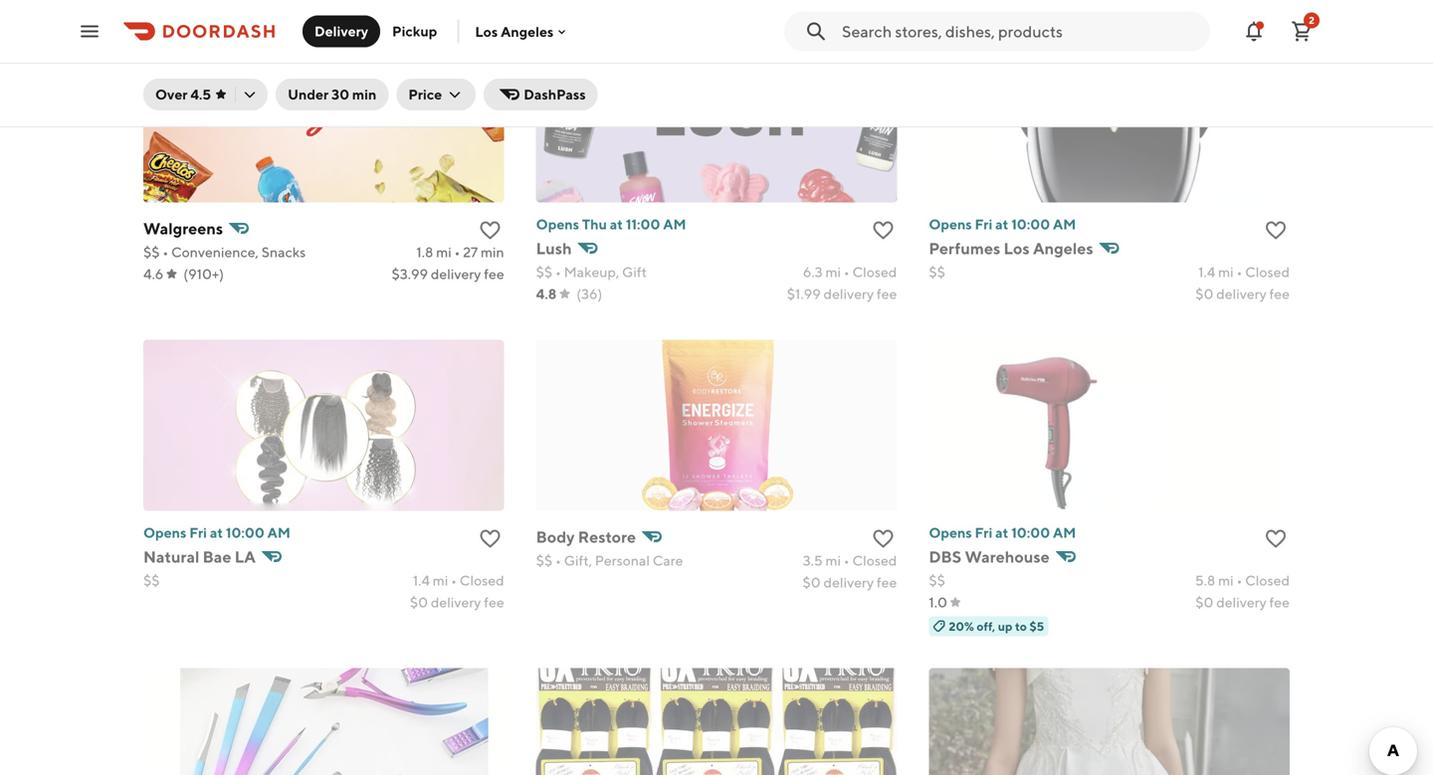 Task type: locate. For each thing, give the bounding box(es) containing it.
1.4 mi • closed for natural bae la
[[413, 572, 504, 589]]

$​0
[[1196, 286, 1214, 302], [803, 574, 821, 591], [410, 594, 428, 611], [1196, 594, 1214, 611]]

0 vertical spatial los
[[475, 23, 498, 40]]

0 horizontal spatial 1.4
[[413, 572, 430, 589]]

1.4 mi • closed for perfumes los angeles
[[1199, 264, 1290, 280]]

0 vertical spatial min
[[352, 86, 377, 103]]

los angeles
[[475, 23, 554, 40]]

los angeles button
[[475, 23, 570, 40]]

0 horizontal spatial 1.4 mi • closed
[[413, 572, 504, 589]]

fri for dbs
[[975, 524, 993, 541]]

angeles right perfumes on the top of the page
[[1033, 239, 1094, 258]]

0 vertical spatial angeles
[[501, 23, 554, 40]]

opens up dbs
[[929, 524, 972, 541]]

natural
[[143, 547, 199, 566]]

$5
[[1030, 619, 1044, 633]]

los right 'pickup' button
[[475, 23, 498, 40]]

under 30 min
[[288, 86, 377, 103]]

perfumes
[[929, 239, 1001, 258]]

at up perfumes los angeles
[[996, 216, 1009, 232]]

bae
[[203, 547, 231, 566]]

at for dbs warehouse
[[996, 524, 1009, 541]]

4.6
[[143, 266, 164, 282]]

click to add this store to your saved list image for gift,
[[871, 527, 895, 551]]

closed
[[853, 264, 897, 280], [1245, 264, 1290, 280], [853, 552, 897, 569], [460, 572, 504, 589], [1245, 572, 1290, 589]]

opens for lush
[[536, 216, 579, 232]]

3.5
[[803, 552, 823, 569]]

0 vertical spatial 1.4
[[1199, 264, 1216, 280]]

fri up natural bae la
[[189, 524, 207, 541]]

mi for dbs warehouse
[[1218, 572, 1234, 589]]

closed for natural bae la
[[460, 572, 504, 589]]

1 horizontal spatial angeles
[[1033, 239, 1094, 258]]

opens up natural
[[143, 524, 186, 541]]

$$
[[143, 244, 160, 260], [536, 264, 553, 280], [929, 264, 945, 280], [536, 552, 553, 569], [143, 572, 160, 589], [929, 572, 945, 589]]

at for natural bae la
[[210, 524, 223, 541]]

$$ • makeup, gift
[[536, 264, 647, 280]]

am
[[663, 216, 686, 232], [1053, 216, 1076, 232], [267, 524, 291, 541], [1053, 524, 1076, 541]]

opens up perfumes on the top of the page
[[929, 216, 972, 232]]

opens fri at 10:00 am up the bae
[[143, 524, 291, 541]]

pickup button
[[380, 15, 449, 47]]

30
[[331, 86, 349, 103]]

opens up lush
[[536, 216, 579, 232]]

perfumes los angeles
[[929, 239, 1094, 258]]

1 vertical spatial angeles
[[1033, 239, 1094, 258]]

lush
[[536, 239, 572, 258]]

$$ down body
[[536, 552, 553, 569]]

click to add this store to your saved list image for angeles
[[1264, 218, 1288, 242]]

1.4
[[1199, 264, 1216, 280], [413, 572, 430, 589]]

1.8 mi • 27 min
[[416, 244, 504, 260]]

angeles
[[501, 23, 554, 40], [1033, 239, 1094, 258]]

opens for perfumes los angeles
[[929, 216, 972, 232]]

delivery
[[431, 266, 481, 282], [824, 286, 874, 302], [1217, 286, 1267, 302], [824, 574, 874, 591], [431, 594, 481, 611], [1217, 594, 1267, 611]]

1 horizontal spatial 1.4 mi • closed
[[1199, 264, 1290, 280]]

dbs warehouse
[[929, 547, 1050, 566]]

over 4.5
[[155, 86, 211, 103]]

opens for dbs warehouse
[[929, 524, 972, 541]]

Store search: begin typing to search for stores available on DoorDash text field
[[842, 20, 1198, 42]]

10:00 up la
[[226, 524, 265, 541]]

opens fri at 10:00 am up perfumes los angeles
[[929, 216, 1076, 232]]

$$ up 1.0 at the bottom right
[[929, 572, 945, 589]]

dbs
[[929, 547, 962, 566]]

click to add this store to your saved list image for lush
[[871, 218, 895, 242]]

dashpass
[[524, 86, 586, 103]]

$3.99 delivery fee
[[392, 266, 504, 282]]

click to add this store to your saved list image up 1.8 mi • 27 min
[[478, 218, 502, 242]]

$3.99
[[392, 266, 428, 282]]

$​0 delivery fee
[[1196, 286, 1290, 302], [803, 574, 897, 591], [410, 594, 504, 611], [1196, 594, 1290, 611]]

0 vertical spatial 1.4 mi • closed
[[1199, 264, 1290, 280]]

min right 27
[[481, 244, 504, 260]]

4.8
[[536, 286, 557, 302]]

1 horizontal spatial 1.4
[[1199, 264, 1216, 280]]

mi for perfumes los angeles
[[1218, 264, 1234, 280]]

$1.99 delivery fee
[[787, 286, 897, 302]]

mi for lush
[[826, 264, 841, 280]]

$$ up "4.8"
[[536, 264, 553, 280]]

1.4 mi • closed
[[1199, 264, 1290, 280], [413, 572, 504, 589]]

1.4 for angeles
[[1199, 264, 1216, 280]]

$$ down perfumes on the top of the page
[[929, 264, 945, 280]]

mi
[[436, 244, 452, 260], [826, 264, 841, 280], [1218, 264, 1234, 280], [826, 552, 841, 569], [433, 572, 448, 589], [1218, 572, 1234, 589]]

click to add this store to your saved list image
[[1264, 218, 1288, 242], [871, 527, 895, 551], [1264, 527, 1288, 551]]

11:00
[[626, 216, 660, 232]]

fri up dbs warehouse
[[975, 524, 993, 541]]

fri
[[975, 216, 993, 232], [189, 524, 207, 541], [975, 524, 993, 541]]

snacks
[[262, 244, 306, 260]]

1 vertical spatial min
[[481, 244, 504, 260]]

10:00 up perfumes los angeles
[[1012, 216, 1050, 232]]

1 horizontal spatial min
[[481, 244, 504, 260]]

1.8
[[416, 244, 433, 260]]

dashpass button
[[484, 79, 598, 110]]

fri up perfumes on the top of the page
[[975, 216, 993, 232]]

•
[[163, 244, 168, 260], [454, 244, 460, 260], [555, 264, 561, 280], [844, 264, 850, 280], [1237, 264, 1243, 280], [555, 552, 561, 569], [844, 552, 850, 569], [451, 572, 457, 589], [1237, 572, 1243, 589]]

2 button
[[1282, 11, 1322, 51]]

min
[[352, 86, 377, 103], [481, 244, 504, 260]]

open menu image
[[78, 19, 102, 43]]

at up the bae
[[210, 524, 223, 541]]

los
[[475, 23, 498, 40], [1004, 239, 1030, 258]]

at right thu
[[610, 216, 623, 232]]

closed for lush
[[853, 264, 897, 280]]

4.5
[[190, 86, 211, 103]]

1 vertical spatial 1.4
[[413, 572, 430, 589]]

price button
[[396, 79, 476, 110]]

convenience,
[[171, 244, 259, 260]]

27
[[463, 244, 478, 260]]

los right perfumes on the top of the page
[[1004, 239, 1030, 258]]

at up warehouse
[[996, 524, 1009, 541]]

fee
[[484, 266, 504, 282], [877, 286, 897, 302], [1270, 286, 1290, 302], [877, 574, 897, 591], [484, 594, 504, 611], [1270, 594, 1290, 611]]

0 horizontal spatial min
[[352, 86, 377, 103]]

10:00
[[1012, 216, 1050, 232], [226, 524, 265, 541], [1012, 524, 1050, 541]]

3.5 mi • closed
[[803, 552, 897, 569]]

1 horizontal spatial los
[[1004, 239, 1030, 258]]

1.0
[[929, 594, 947, 611]]

at
[[610, 216, 623, 232], [996, 216, 1009, 232], [210, 524, 223, 541], [996, 524, 1009, 541]]

click to add this store to your saved list image for natural bae la
[[478, 527, 502, 551]]

click to add this store to your saved list image left body
[[478, 527, 502, 551]]

min right the 30
[[352, 86, 377, 103]]

opens
[[536, 216, 579, 232], [929, 216, 972, 232], [143, 524, 186, 541], [929, 524, 972, 541]]

1 vertical spatial 1.4 mi • closed
[[413, 572, 504, 589]]

click to add this store to your saved list image up 6.3 mi • closed
[[871, 218, 895, 242]]

min inside button
[[352, 86, 377, 103]]

click to add this store to your saved list image
[[478, 218, 502, 242], [871, 218, 895, 242], [478, 527, 502, 551]]

0 horizontal spatial los
[[475, 23, 498, 40]]

restore
[[578, 527, 636, 546]]

angeles up the dashpass button
[[501, 23, 554, 40]]

opens fri at 10:00 am
[[929, 216, 1076, 232], [143, 524, 291, 541], [929, 524, 1076, 541]]



Task type: describe. For each thing, give the bounding box(es) containing it.
am for perfumes los angeles
[[1053, 216, 1076, 232]]

5.8 mi • closed
[[1195, 572, 1290, 589]]

body restore
[[536, 527, 636, 546]]

personal
[[595, 552, 650, 569]]

price
[[408, 86, 442, 103]]

$$ down natural
[[143, 572, 160, 589]]

am for lush
[[663, 216, 686, 232]]

1 items, open order cart image
[[1290, 19, 1314, 43]]

click to add this store to your saved list image for $$ • convenience, snacks
[[478, 218, 502, 242]]

6.3 mi • closed
[[803, 264, 897, 280]]

body
[[536, 527, 575, 546]]

walgreens
[[143, 219, 223, 238]]

over 4.5 button
[[143, 79, 268, 110]]

0 horizontal spatial angeles
[[501, 23, 554, 40]]

$1.99
[[787, 286, 821, 302]]

fri for perfumes
[[975, 216, 993, 232]]

am for dbs warehouse
[[1053, 524, 1076, 541]]

gift,
[[564, 552, 592, 569]]

1.4 for la
[[413, 572, 430, 589]]

$$ • gift, personal care
[[536, 552, 683, 569]]

10:00 up warehouse
[[1012, 524, 1050, 541]]

gift
[[622, 264, 647, 280]]

5.8
[[1195, 572, 1216, 589]]

opens for natural bae la
[[143, 524, 186, 541]]

to
[[1015, 619, 1027, 633]]

delivery button
[[303, 15, 380, 47]]

pickup
[[392, 23, 437, 39]]

am for natural bae la
[[267, 524, 291, 541]]

makeup,
[[564, 264, 619, 280]]

(36)
[[577, 286, 603, 302]]

20%
[[949, 619, 974, 633]]

1 vertical spatial los
[[1004, 239, 1030, 258]]

20% off, up to $5
[[949, 619, 1044, 633]]

off,
[[977, 619, 996, 633]]

opens thu at 11:00 am
[[536, 216, 686, 232]]

at for lush
[[610, 216, 623, 232]]

warehouse
[[965, 547, 1050, 566]]

under
[[288, 86, 329, 103]]

up
[[998, 619, 1013, 633]]

2
[[1309, 14, 1315, 26]]

under 30 min button
[[276, 79, 389, 110]]

mi for natural bae la
[[433, 572, 448, 589]]

$$ up 4.6
[[143, 244, 160, 260]]

la
[[235, 547, 256, 566]]

$$ • convenience, snacks
[[143, 244, 306, 260]]

10:00 for la
[[226, 524, 265, 541]]

(910+)
[[183, 266, 224, 282]]

delivery
[[315, 23, 368, 39]]

6.3
[[803, 264, 823, 280]]

at for perfumes los angeles
[[996, 216, 1009, 232]]

natural bae la
[[143, 547, 256, 566]]

care
[[653, 552, 683, 569]]

notification bell image
[[1242, 19, 1266, 43]]

closed for dbs warehouse
[[1245, 572, 1290, 589]]

over
[[155, 86, 188, 103]]

thu
[[582, 216, 607, 232]]

closed for perfumes los angeles
[[1245, 264, 1290, 280]]

opens fri at 10:00 am for angeles
[[929, 216, 1076, 232]]

10:00 for angeles
[[1012, 216, 1050, 232]]

fri for natural
[[189, 524, 207, 541]]

opens fri at 10:00 am for la
[[143, 524, 291, 541]]

opens fri at 10:00 am up warehouse
[[929, 524, 1076, 541]]



Task type: vqa. For each thing, say whether or not it's contained in the screenshot.
1.0
yes



